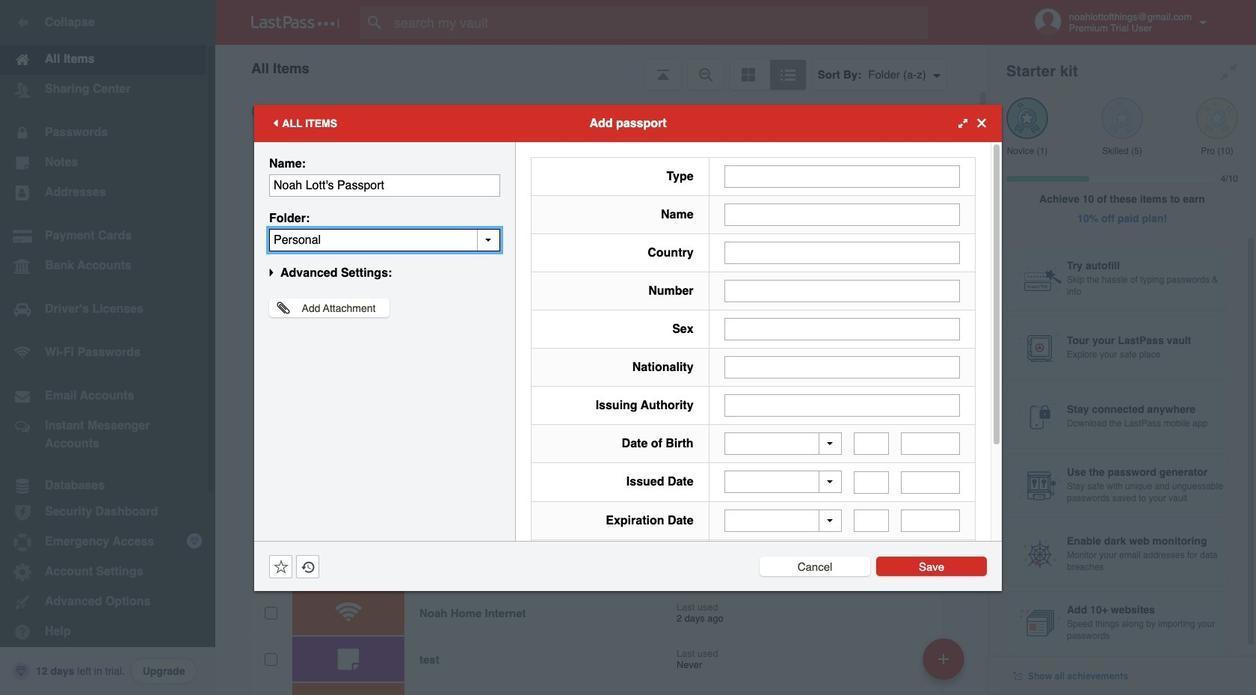 Task type: describe. For each thing, give the bounding box(es) containing it.
new item navigation
[[918, 634, 974, 695]]

vault options navigation
[[215, 45, 989, 90]]

new item image
[[939, 654, 949, 664]]

main navigation navigation
[[0, 0, 215, 695]]

search my vault text field
[[361, 6, 958, 39]]



Task type: locate. For each thing, give the bounding box(es) containing it.
lastpass image
[[251, 16, 340, 29]]

None text field
[[269, 174, 501, 196], [725, 203, 961, 226], [269, 229, 501, 251], [725, 279, 961, 302], [725, 356, 961, 378], [725, 394, 961, 416], [854, 432, 890, 455], [854, 471, 890, 493], [902, 471, 961, 493], [902, 510, 961, 532], [269, 174, 501, 196], [725, 203, 961, 226], [269, 229, 501, 251], [725, 279, 961, 302], [725, 356, 961, 378], [725, 394, 961, 416], [854, 432, 890, 455], [854, 471, 890, 493], [902, 471, 961, 493], [902, 510, 961, 532]]

None text field
[[725, 165, 961, 187], [725, 241, 961, 264], [725, 318, 961, 340], [902, 432, 961, 455], [854, 510, 890, 532], [725, 165, 961, 187], [725, 241, 961, 264], [725, 318, 961, 340], [902, 432, 961, 455], [854, 510, 890, 532]]

dialog
[[254, 104, 1003, 649]]

Search search field
[[361, 6, 958, 39]]



Task type: vqa. For each thing, say whether or not it's contained in the screenshot.
dialog
yes



